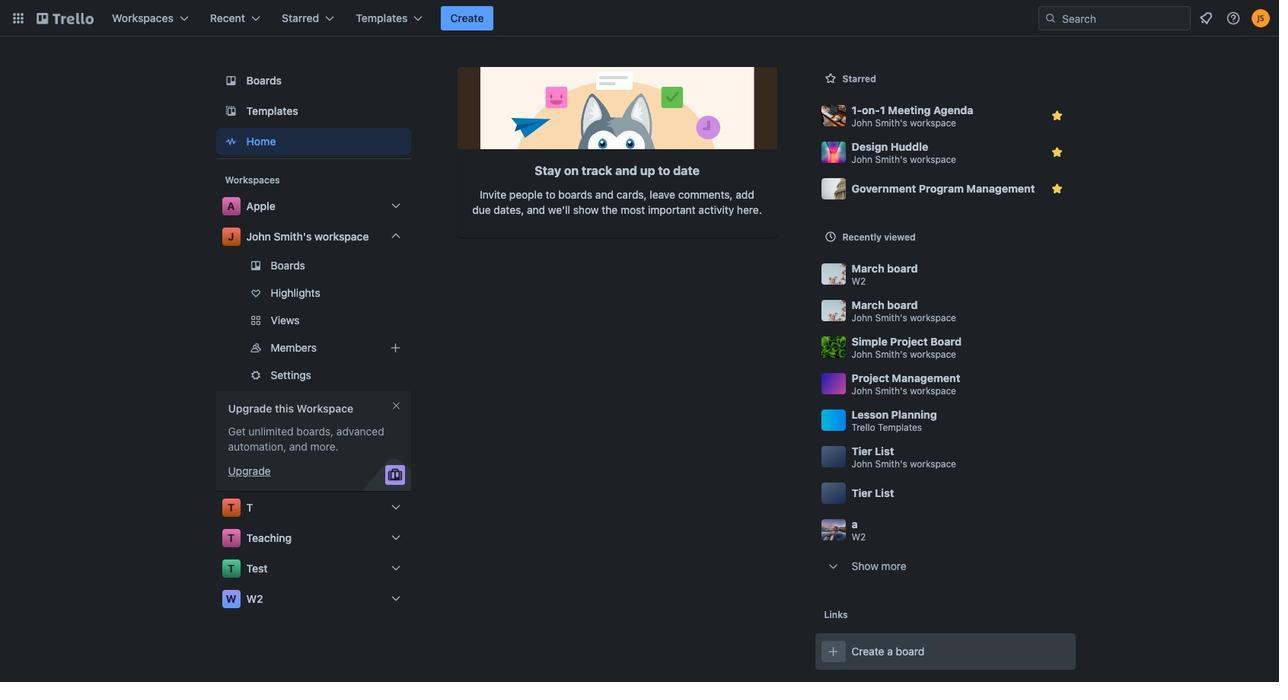 Task type: describe. For each thing, give the bounding box(es) containing it.
template board image
[[222, 102, 240, 120]]

Search field
[[1057, 8, 1190, 29]]

0 notifications image
[[1197, 9, 1215, 27]]

primary element
[[0, 0, 1279, 37]]

board image
[[222, 72, 240, 90]]

click to unstar government program management. it will be removed from your starred list. image
[[1050, 181, 1065, 196]]

open information menu image
[[1226, 11, 1241, 26]]

home image
[[222, 132, 240, 151]]

add image
[[386, 339, 405, 357]]



Task type: locate. For each thing, give the bounding box(es) containing it.
click to unstar design huddle . it will be removed from your starred list. image
[[1050, 145, 1065, 160]]

back to home image
[[37, 6, 94, 30]]

search image
[[1045, 12, 1057, 24]]

john smith (johnsmith38824343) image
[[1252, 9, 1270, 27]]

click to unstar 1-on-1 meeting agenda. it will be removed from your starred list. image
[[1050, 108, 1065, 123]]



Task type: vqa. For each thing, say whether or not it's contained in the screenshot.
Click to unstar 1-on-1 Meeting Agenda. It will be removed from your starred list. image
yes



